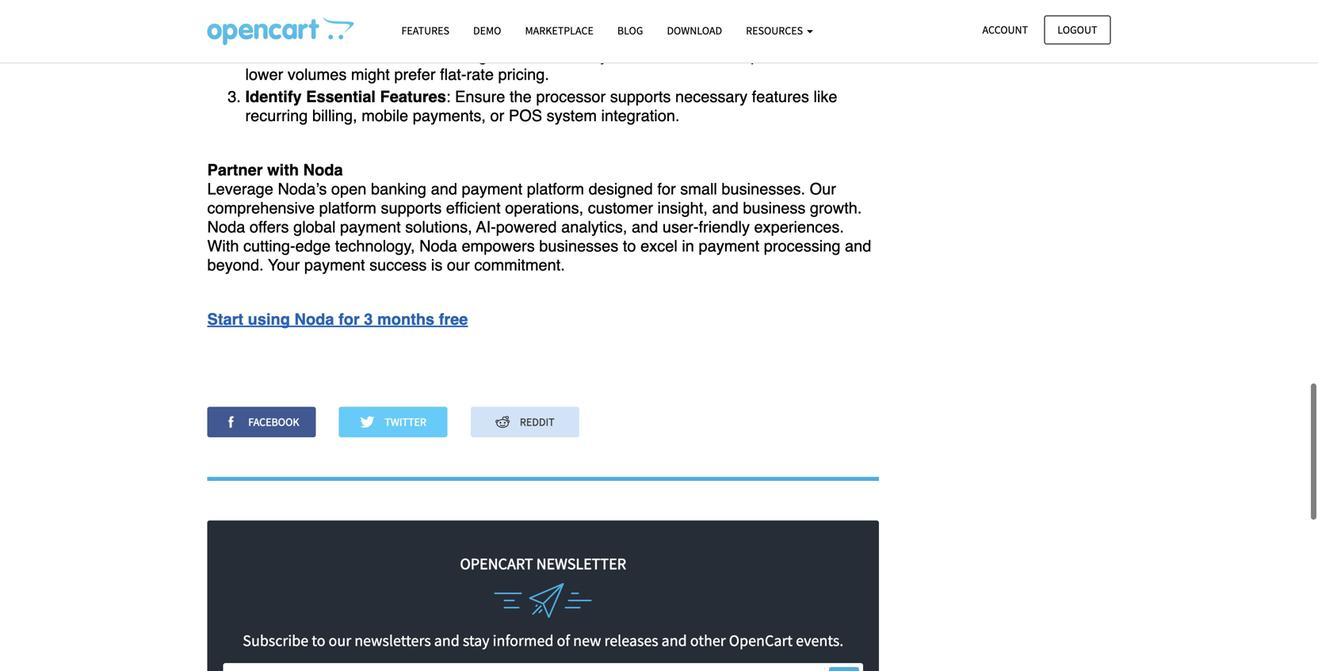 Task type: describe. For each thing, give the bounding box(es) containing it.
0 horizontal spatial opencart
[[460, 554, 533, 574]]

new
[[573, 631, 601, 651]]

blog
[[618, 23, 643, 38]]

offers
[[250, 218, 289, 236]]

processing
[[764, 237, 841, 255]]

to inside partner with noda leverage noda's open banking and payment platform designed for small businesses. our comprehensive platform supports efficient operations, customer insight, and business growth. noda offers global payment solutions, ai-powered analytics, and user-friendly experiences. with cutting-edge technology, noda empowers businesses to excel in payment processing and beyond. your payment success is our commitment.
[[623, 237, 636, 255]]

volume
[[399, 47, 455, 65]]

start using noda for 3 months free
[[207, 311, 468, 329]]

facebook link
[[207, 407, 316, 438]]

: for assess transaction volume
[[455, 47, 459, 65]]

: for identify essential features
[[446, 88, 451, 106]]

higher
[[464, 47, 510, 65]]

lower
[[245, 66, 283, 84]]

demo
[[473, 23, 502, 38]]

download link
[[655, 17, 734, 45]]

caters
[[675, 5, 718, 24]]

comprehensive
[[207, 199, 315, 217]]

with
[[267, 161, 299, 179]]

free
[[439, 311, 468, 329]]

models;
[[790, 47, 845, 65]]

newsletter
[[537, 554, 627, 574]]

demo link
[[462, 17, 513, 45]]

commitment.
[[475, 256, 565, 275]]

like
[[814, 88, 838, 106]]

noda down 'solutions,'
[[420, 237, 457, 255]]

transaction
[[305, 47, 394, 65]]

: ensure the processor supports necessary features like recurring billing, mobile payments, or pos system integration.
[[245, 88, 842, 125]]

1 vertical spatial for
[[339, 311, 360, 329]]

payment up technology,
[[340, 218, 401, 236]]

identify essential features
[[245, 88, 446, 106]]

analytics,
[[562, 218, 628, 236]]

beyond.
[[207, 256, 264, 275]]

social reddit image
[[496, 415, 518, 429]]

leverage
[[207, 180, 274, 198]]

benefit
[[613, 47, 660, 65]]

supports inside partner with noda leverage noda's open banking and payment platform designed for small businesses. our comprehensive platform supports efficient operations, customer insight, and business growth. noda offers global payment solutions, ai-powered analytics, and user-friendly experiences. with cutting-edge technology, noda empowers businesses to excel in payment processing and beyond. your payment success is our commitment.
[[381, 199, 442, 217]]

releases
[[605, 631, 659, 651]]

efficient
[[446, 199, 501, 217]]

recurring
[[245, 107, 308, 125]]

pos
[[509, 107, 542, 125]]

other
[[690, 631, 726, 651]]

marketplace link
[[513, 17, 606, 45]]

partner with noda leverage noda's open banking and payment platform designed for small businesses. our comprehensive platform supports efficient operations, customer insight, and business growth. noda offers global payment solutions, ai-powered analytics, and user-friendly experiences. with cutting-edge technology, noda empowers businesses to excel in payment processing and beyond. your payment success is our commitment.
[[207, 161, 876, 275]]

0 vertical spatial platform
[[527, 180, 584, 198]]

technology,
[[335, 237, 415, 255]]

businesses.
[[722, 180, 806, 198]]

the
[[510, 88, 532, 106]]

subscribe to our newsletters and stay informed of new releases and other opencart events.
[[243, 631, 844, 651]]

choosing the best payment processor for your small business image
[[207, 17, 354, 45]]

twitter
[[383, 415, 427, 429]]

processor for supports
[[536, 88, 606, 106]]

1 vertical spatial features
[[380, 88, 446, 106]]

a
[[557, 5, 565, 24]]

noda up noda's
[[303, 161, 343, 179]]

pricing.
[[498, 66, 550, 84]]

business
[[743, 199, 806, 217]]

in
[[682, 237, 695, 255]]

is
[[431, 256, 443, 275]]

or
[[490, 107, 505, 125]]

businesses
[[539, 237, 619, 255]]

choose
[[497, 5, 552, 24]]

marketplace
[[525, 23, 594, 38]]

edge
[[296, 237, 331, 255]]

prefer
[[394, 66, 436, 84]]

open
[[331, 180, 367, 198]]

ai-
[[476, 218, 496, 236]]

payment down edge
[[304, 256, 365, 275]]

assess
[[245, 47, 301, 65]]

essential
[[306, 88, 376, 106]]

months
[[377, 311, 435, 329]]

user-
[[663, 218, 699, 236]]

blog link
[[606, 17, 655, 45]]

payment down friendly
[[699, 237, 760, 255]]

reddit
[[518, 415, 555, 429]]

start
[[207, 311, 244, 329]]

supports inside : ensure the processor supports necessary features like recurring billing, mobile payments, or pos system integration.
[[610, 88, 671, 106]]

facebook
[[246, 415, 299, 429]]

and up excel
[[632, 218, 659, 236]]

customers'
[[775, 5, 851, 24]]

understand
[[245, 5, 334, 24]]

1 horizontal spatial opencart
[[729, 631, 793, 651]]

3
[[364, 311, 373, 329]]

our inside partner with noda leverage noda's open banking and payment platform designed for small businesses. our comprehensive platform supports efficient operations, customer insight, and business growth. noda offers global payment solutions, ai-powered analytics, and user-friendly experiences. with cutting-edge technology, noda empowers businesses to excel in payment processing and beyond. your payment success is our commitment.
[[447, 256, 470, 275]]

designed
[[589, 180, 653, 198]]

assess transaction volume
[[245, 47, 455, 65]]

0 horizontal spatial volumes
[[288, 66, 347, 84]]

ensure
[[455, 88, 505, 106]]

channels.
[[327, 24, 395, 43]]

insight,
[[658, 199, 708, 217]]

for inside partner with noda leverage noda's open banking and payment platform designed for small businesses. our comprehensive platform supports efficient operations, customer insight, and business growth. noda offers global payment solutions, ai-powered analytics, and user-friendly experiences. with cutting-edge technology, noda empowers businesses to excel in payment processing and beyond. your payment success is our commitment.
[[658, 180, 676, 198]]

solutions,
[[405, 218, 472, 236]]

noda up with
[[207, 218, 245, 236]]

necessary
[[676, 88, 748, 106]]

experiences.
[[755, 218, 844, 236]]



Task type: vqa. For each thing, say whether or not it's contained in the screenshot.
Administrator Dashboard image
no



Task type: locate. For each thing, give the bounding box(es) containing it.
may
[[578, 47, 608, 65]]

events.
[[796, 631, 844, 651]]

: inside : choose a processor that caters to your customers' purchasing channels.
[[489, 5, 493, 24]]

billing,
[[312, 107, 357, 125]]

and up the efficient
[[431, 180, 458, 198]]

supports down banking
[[381, 199, 442, 217]]

payment up the efficient
[[462, 180, 523, 198]]

our left newsletters
[[329, 631, 351, 651]]

0 horizontal spatial platform
[[319, 199, 377, 217]]

newsletters
[[355, 631, 431, 651]]

reddit link
[[471, 407, 580, 438]]

1 vertical spatial to
[[623, 237, 636, 255]]

: for understand consumer behavior
[[489, 5, 493, 24]]

of
[[557, 631, 570, 651]]

1 horizontal spatial to
[[623, 237, 636, 255]]

stay
[[463, 631, 490, 651]]

0 vertical spatial our
[[447, 256, 470, 275]]

our right is
[[447, 256, 470, 275]]

and up friendly
[[712, 199, 739, 217]]

banking
[[371, 180, 427, 198]]

might
[[351, 66, 390, 84]]

for
[[658, 180, 676, 198], [339, 311, 360, 329]]

to inside : choose a processor that caters to your customers' purchasing channels.
[[722, 5, 736, 24]]

our
[[447, 256, 470, 275], [329, 631, 351, 651]]

for up insight,
[[658, 180, 676, 198]]

our
[[810, 180, 837, 198]]

integration.
[[602, 107, 680, 125]]

: choose a processor that caters to your customers' purchasing channels.
[[245, 5, 856, 43]]

to left 'your'
[[722, 5, 736, 24]]

consumer
[[338, 5, 416, 24]]

to
[[722, 5, 736, 24], [623, 237, 636, 255], [312, 631, 326, 651]]

features
[[752, 88, 810, 106]]

2 vertical spatial :
[[446, 88, 451, 106]]

1 horizontal spatial volumes
[[515, 47, 574, 65]]

0 vertical spatial processor
[[570, 5, 639, 24]]

: up payments,
[[446, 88, 451, 106]]

1 vertical spatial opencart
[[729, 631, 793, 651]]

resources link
[[734, 17, 825, 45]]

features up "volume"
[[402, 23, 450, 38]]

0 horizontal spatial supports
[[381, 199, 442, 217]]

processor inside : choose a processor that caters to your customers' purchasing channels.
[[570, 5, 639, 24]]

resources
[[746, 23, 806, 38]]

1 vertical spatial supports
[[381, 199, 442, 217]]

features link
[[390, 17, 462, 45]]

empowers
[[462, 237, 535, 255]]

1 horizontal spatial :
[[455, 47, 459, 65]]

2 horizontal spatial to
[[722, 5, 736, 24]]

processor for that
[[570, 5, 639, 24]]

operations,
[[505, 199, 584, 217]]

0 horizontal spatial :
[[446, 88, 451, 106]]

noda
[[303, 161, 343, 179], [207, 218, 245, 236], [420, 237, 457, 255], [295, 311, 334, 329]]

1 horizontal spatial our
[[447, 256, 470, 275]]

and down growth.
[[845, 237, 872, 255]]

platform down 'open'
[[319, 199, 377, 217]]

1 vertical spatial :
[[455, 47, 459, 65]]

1 vertical spatial our
[[329, 631, 351, 651]]

1 horizontal spatial for
[[658, 180, 676, 198]]

account link
[[969, 15, 1042, 44]]

platform up operations,
[[527, 180, 584, 198]]

your
[[740, 5, 771, 24]]

: up flat-
[[455, 47, 459, 65]]

social facebook image
[[224, 415, 246, 429]]

1 vertical spatial platform
[[319, 199, 377, 217]]

and left stay
[[434, 631, 460, 651]]

and left other
[[662, 631, 687, 651]]

noda's
[[278, 180, 327, 198]]

supports up integration.
[[610, 88, 671, 106]]

purchasing
[[245, 24, 323, 43]]

subscribe
[[243, 631, 309, 651]]

0 vertical spatial features
[[402, 23, 450, 38]]

understand consumer behavior
[[245, 5, 489, 24]]

download
[[667, 23, 723, 38]]

2 vertical spatial to
[[312, 631, 326, 651]]

your
[[268, 256, 300, 275]]

: higher volumes may benefit from subscription models; lower volumes might prefer flat-rate pricing.
[[245, 47, 850, 84]]

with
[[207, 237, 239, 255]]

flat-
[[440, 66, 467, 84]]

: inside : ensure the processor supports necessary features like recurring billing, mobile payments, or pos system integration.
[[446, 88, 451, 106]]

noda right using on the left
[[295, 311, 334, 329]]

platform
[[527, 180, 584, 198], [319, 199, 377, 217]]

:
[[489, 5, 493, 24], [455, 47, 459, 65], [446, 88, 451, 106]]

processor up may
[[570, 5, 639, 24]]

to right "subscribe"
[[312, 631, 326, 651]]

0 vertical spatial for
[[658, 180, 676, 198]]

0 horizontal spatial for
[[339, 311, 360, 329]]

global
[[293, 218, 336, 236]]

friendly
[[699, 218, 750, 236]]

success
[[370, 256, 427, 275]]

supports
[[610, 88, 671, 106], [381, 199, 442, 217]]

logout link
[[1045, 15, 1111, 44]]

mobile
[[362, 107, 409, 125]]

identify
[[245, 88, 302, 106]]

and
[[431, 180, 458, 198], [712, 199, 739, 217], [632, 218, 659, 236], [845, 237, 872, 255], [434, 631, 460, 651], [662, 631, 687, 651]]

: left choose
[[489, 5, 493, 24]]

behavior
[[421, 5, 489, 24]]

1 horizontal spatial supports
[[610, 88, 671, 106]]

volumes up essential
[[288, 66, 347, 84]]

logout
[[1058, 23, 1098, 37]]

start using noda for 3 months free link
[[207, 310, 468, 330]]

for left 3
[[339, 311, 360, 329]]

: inside : higher volumes may benefit from subscription models; lower volumes might prefer flat-rate pricing.
[[455, 47, 459, 65]]

volumes up pricing.
[[515, 47, 574, 65]]

social twitter image
[[360, 415, 383, 429]]

twitter link
[[339, 407, 448, 438]]

to left excel
[[623, 237, 636, 255]]

using
[[248, 311, 290, 329]]

1 vertical spatial volumes
[[288, 66, 347, 84]]

that
[[644, 5, 670, 24]]

0 horizontal spatial our
[[329, 631, 351, 651]]

0 vertical spatial volumes
[[515, 47, 574, 65]]

1 horizontal spatial platform
[[527, 180, 584, 198]]

1 vertical spatial processor
[[536, 88, 606, 106]]

opencart newsletter
[[460, 554, 627, 574]]

excel
[[641, 237, 678, 255]]

2 horizontal spatial :
[[489, 5, 493, 24]]

small
[[681, 180, 718, 198]]

informed
[[493, 631, 554, 651]]

features down the prefer
[[380, 88, 446, 106]]

0 vertical spatial opencart
[[460, 554, 533, 574]]

processor inside : ensure the processor supports necessary features like recurring billing, mobile payments, or pos system integration.
[[536, 88, 606, 106]]

0 vertical spatial to
[[722, 5, 736, 24]]

0 vertical spatial :
[[489, 5, 493, 24]]

cutting-
[[243, 237, 296, 255]]

processor up system
[[536, 88, 606, 106]]

0 horizontal spatial to
[[312, 631, 326, 651]]

system
[[547, 107, 597, 125]]

0 vertical spatial supports
[[610, 88, 671, 106]]



